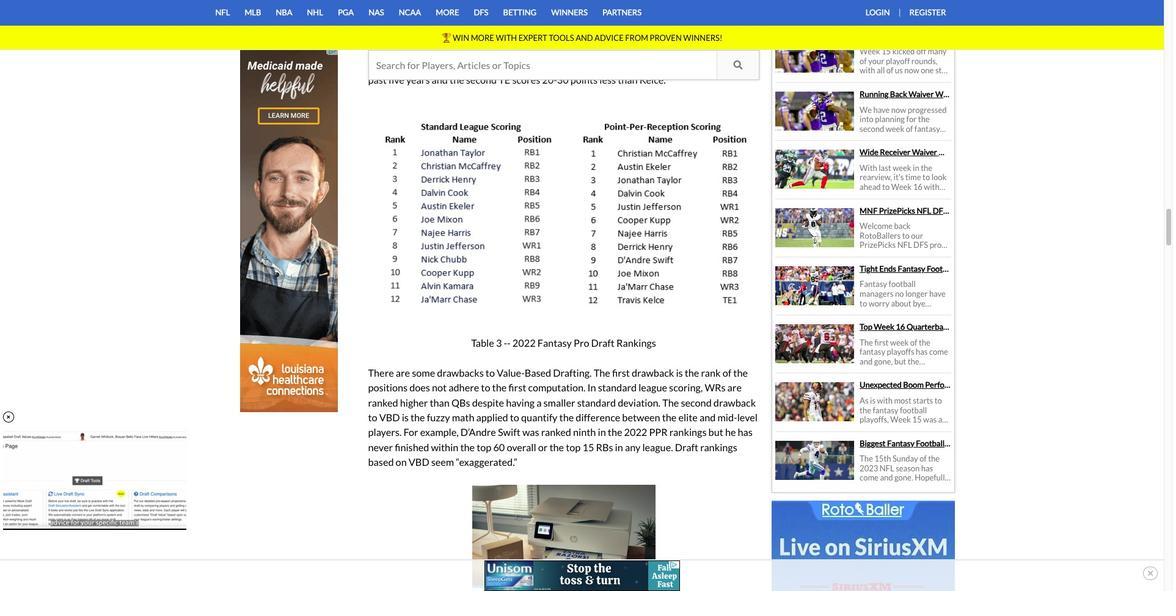 Task type: locate. For each thing, give the bounding box(es) containing it.
0 vertical spatial has
[[394, 44, 409, 56]]

2022 up any
[[624, 427, 648, 438]]

st
[[518, 46, 525, 56]]

1 vertical spatial te
[[499, 74, 511, 86]]

winners!
[[684, 33, 723, 42]]

0 horizontal spatial are
[[396, 367, 410, 379]]

second down since
[[466, 74, 497, 86]]

2022 right 3
[[513, 337, 536, 349]]

0 vertical spatial the
[[594, 367, 611, 379]]

swift
[[498, 427, 521, 438]]

1 vertical spatial draft
[[675, 442, 699, 453]]

advertisement region
[[240, 46, 338, 413], [472, 485, 656, 592], [484, 561, 680, 592]]

overall up highest-
[[527, 44, 556, 56]]

1 vertical spatial overall
[[507, 442, 536, 453]]

🏆 win more with expert tools and advice from proven winners! link
[[442, 33, 723, 42]]

2 horizontal spatial first
[[700, 44, 718, 56]]

first for drawback
[[612, 367, 630, 379]]

0 vertical spatial and
[[432, 74, 448, 86]]

0 vertical spatial rankings
[[670, 427, 707, 438]]

was
[[523, 427, 540, 438]]

appropriate
[[397, 59, 449, 71]]

1 vertical spatial than
[[430, 397, 450, 409]]

standard up 'difference'
[[577, 397, 616, 409]]

second
[[466, 74, 497, 86], [681, 397, 712, 409]]

finished inside there are some drawbacks to value-based drafting. the first drawback is the rank of the positions does not adhere to the first computation. in standard league scoring, wrs are ranked higher than qbs despite having a smaller standard deviation. the second drawback to vbd is the fuzzy math applied to quantify the difference between the elite and mid-level players. for example, d'andre swift was ranked ninth in the 2022 ppr rankings but he has never finished within the top 60 overall or the top 15 rbs in any league. draft rankings based on vbd seem "exaggerated."
[[395, 442, 429, 453]]

and right years at the top left
[[432, 74, 448, 86]]

2022
[[513, 337, 536, 349], [624, 427, 648, 438]]

than up fuzzy
[[430, 397, 450, 409]]

0 vertical spatial overall
[[527, 44, 556, 56]]

1 horizontal spatial are
[[728, 382, 742, 394]]

players.
[[368, 427, 402, 438]]

0 horizontal spatial has
[[394, 44, 409, 56]]

0 vertical spatial first
[[700, 44, 718, 56]]

that
[[457, 29, 475, 41]]

table 3 -- 2022 fantasy pro draft rankings
[[471, 337, 656, 349]]

has up the less
[[608, 59, 623, 71]]

1 horizontal spatial ranked
[[541, 427, 571, 438]]

to up swift
[[510, 412, 520, 424]]

math
[[452, 412, 475, 424]]

five
[[389, 74, 405, 86]]

0 vertical spatial are
[[396, 367, 410, 379]]

scoring
[[561, 59, 592, 71]]

second up elite
[[681, 397, 712, 409]]

1 horizontal spatial has
[[608, 59, 623, 71]]

1 horizontal spatial more
[[471, 33, 494, 42]]

0 vertical spatial standard
[[598, 382, 637, 394]]

vbd
[[608, 44, 628, 56], [379, 412, 400, 424], [409, 457, 429, 468]]

draft right league.
[[675, 442, 699, 453]]

has inside there are some drawbacks to value-based drafting. the first drawback is the rank of the positions does not adhere to the first computation. in standard league scoring, wrs are ranked higher than qbs despite having a smaller standard deviation. the second drawback to vbd is the fuzzy math applied to quantify the difference between the elite and mid-level players. for example, d'andre swift was ranked ninth in the 2022 ppr rankings but he has never finished within the top 60 overall or the top 15 rbs in any league. draft rankings based on vbd seem "exaggerated."
[[738, 427, 753, 438]]

not right does
[[432, 382, 447, 394]]

1 horizontal spatial and
[[700, 412, 716, 424]]

not down ranks at the top of page
[[625, 59, 639, 71]]

0 vertical spatial te
[[594, 59, 606, 71]]

0 horizontal spatial and
[[432, 74, 448, 86]]

based
[[368, 457, 394, 468]]

0 vertical spatial but
[[591, 44, 606, 56]]

finished inside is drafted. kelce has finished an average of 21
[[411, 44, 445, 56]]

1 vertical spatial rankings
[[701, 442, 738, 453]]

1 horizontal spatial second
[[681, 397, 712, 409]]

the right or
[[550, 442, 564, 453]]

than right the less
[[618, 74, 638, 86]]

2022 inside there are some drawbacks to value-based drafting. the first drawback is the rank of the positions does not adhere to the first computation. in standard league scoring, wrs are ranked higher than qbs despite having a smaller standard deviation. the second drawback to vbd is the fuzzy math applied to quantify the difference between the elite and mid-level players. for example, d'andre swift was ranked ninth in the 2022 ppr rankings but he has never finished within the top 60 overall or the top 15 rbs in any league. draft rankings based on vbd seem "exaggerated."
[[624, 427, 648, 438]]

1 horizontal spatial draft
[[675, 442, 699, 453]]

the
[[477, 29, 491, 41], [684, 44, 698, 56], [475, 59, 489, 71], [665, 59, 679, 71], [745, 59, 759, 71], [450, 74, 464, 86], [685, 367, 700, 379], [734, 367, 748, 379], [492, 382, 507, 394], [411, 412, 425, 424], [560, 412, 574, 424], [662, 412, 677, 424], [608, 427, 623, 438], [461, 442, 475, 453], [550, 442, 564, 453]]

adhere
[[449, 382, 479, 394]]

than
[[618, 74, 638, 86], [430, 397, 450, 409]]

draft right the pro on the bottom
[[591, 337, 615, 349]]

but inside "overall in ppr, but vbd ranks him in the first round. this is appropriate since the second-highest-scoring te has not been the same player in the past five years and the second te scores 20-30 points less than kelce."
[[591, 44, 606, 56]]

standard right in
[[598, 382, 637, 394]]

example,
[[420, 427, 459, 438]]

based
[[525, 367, 551, 379]]

rbs
[[596, 442, 613, 453]]

kelce up this at the left top of the page
[[368, 44, 392, 56]]

kelce inside is drafted. kelce has finished an average of 21
[[368, 44, 392, 56]]

are left some
[[396, 367, 410, 379]]

is inside is drafted. kelce has finished an average of 21
[[693, 29, 700, 41]]

and inside there are some drawbacks to value-based drafting. the first drawback is the rank of the positions does not adhere to the first computation. in standard league scoring, wrs are ranked higher than qbs despite having a smaller standard deviation. the second drawback to vbd is the fuzzy math applied to quantify the difference between the elite and mid-level players. for example, d'andre swift was ranked ninth in the 2022 ppr rankings but he has never finished within the top 60 overall or the top 15 rbs in any league. draft rankings based on vbd seem "exaggerated."
[[700, 412, 716, 424]]

ranked
[[368, 397, 398, 409], [541, 427, 571, 438]]

drawback up league
[[632, 367, 674, 379]]

of
[[496, 44, 505, 56], [723, 367, 732, 379]]

is right this at the left top of the page
[[388, 59, 395, 71]]

1 vertical spatial has
[[608, 59, 623, 71]]

2 vertical spatial vbd
[[409, 457, 429, 468]]

dak prescott - fantasy football rankings, nfl injury news, dfs lineup picks image
[[775, 441, 860, 480]]

1 vertical spatial finished
[[395, 442, 429, 453]]

to
[[486, 367, 495, 379], [481, 382, 491, 394], [368, 412, 378, 424], [510, 412, 520, 424]]

the down higher
[[411, 412, 425, 424]]

not inside there are some drawbacks to value-based drafting. the first drawback is the rank of the positions does not adhere to the first computation. in standard league scoring, wrs are ranked higher than qbs despite having a smaller standard deviation. the second drawback to vbd is the fuzzy math applied to quantify the difference between the elite and mid-level players. for example, d'andre swift was ranked ninth in the 2022 ppr rankings but he has never finished within the top 60 overall or the top 15 rbs in any league. draft rankings based on vbd seem "exaggerated."
[[432, 382, 447, 394]]

would
[[401, 29, 428, 41]]

in down tools
[[558, 44, 566, 56]]

are right wrs
[[728, 382, 742, 394]]

the right rank
[[734, 367, 748, 379]]

1 vertical spatial not
[[432, 382, 447, 394]]

kelce.
[[640, 74, 666, 86]]

top left 15
[[566, 442, 581, 453]]

elite
[[679, 412, 698, 424]]

but
[[591, 44, 606, 56], [709, 427, 724, 438]]

draft
[[591, 337, 615, 349], [675, 442, 699, 453]]

drawback
[[632, 367, 674, 379], [714, 397, 756, 409]]

of inside is drafted. kelce has finished an average of 21
[[496, 44, 505, 56]]

first down rankings
[[612, 367, 630, 379]]

rankings down the he
[[701, 442, 738, 453]]

rankings down elite
[[670, 427, 707, 438]]

nas
[[369, 7, 384, 17]]

but down the "scarce"
[[591, 44, 606, 56]]

overall
[[527, 44, 556, 56], [507, 442, 536, 453]]

first inside "overall in ppr, but vbd ranks him in the first round. this is appropriate since the second-highest-scoring te has not been the same player in the past five years and the second te scores 20-30 points less than kelce."
[[700, 44, 718, 56]]

but left the he
[[709, 427, 724, 438]]

more link
[[430, 0, 465, 25]]

the up rbs
[[608, 427, 623, 438]]

0 vertical spatial 2022
[[513, 337, 536, 349]]

1 vertical spatial first
[[612, 367, 630, 379]]

overall inside there are some drawbacks to value-based drafting. the first drawback is the rank of the positions does not adhere to the first computation. in standard league scoring, wrs are ranked higher than qbs despite having a smaller standard deviation. the second drawback to vbd is the fuzzy math applied to quantify the difference between the elite and mid-level players. for example, d'andre swift was ranked ninth in the 2022 ppr rankings but he has never finished within the top 60 overall or the top 15 rbs in any league. draft rankings based on vbd seem "exaggerated."
[[507, 442, 536, 453]]

0 vertical spatial finished
[[411, 44, 445, 56]]

league.
[[643, 442, 673, 453]]

×
[[1148, 567, 1155, 581]]

wrs
[[705, 382, 726, 394]]

1 vertical spatial second
[[681, 397, 712, 409]]

the down scoring,
[[663, 397, 679, 409]]

more up argue
[[436, 7, 459, 17]]

1 horizontal spatial first
[[612, 367, 630, 379]]

2 horizontal spatial has
[[738, 427, 753, 438]]

drawback up mid-
[[714, 397, 756, 409]]

position
[[534, 29, 569, 41]]

0 vertical spatial vbd
[[608, 44, 628, 56]]

and
[[432, 74, 448, 86], [700, 412, 716, 424]]

0 horizontal spatial more
[[436, 7, 459, 17]]

the up same
[[684, 44, 698, 56]]

0 vertical spatial than
[[618, 74, 638, 86]]

more up average
[[471, 33, 494, 42]]

1 horizontal spatial vbd
[[409, 457, 429, 468]]

0 vertical spatial second
[[466, 74, 497, 86]]

1 vertical spatial and
[[700, 412, 716, 424]]

ranked up or
[[541, 427, 571, 438]]

is up scoring,
[[676, 367, 683, 379]]

0 horizontal spatial than
[[430, 397, 450, 409]]

is inside "overall in ppr, but vbd ranks him in the first round. this is appropriate since the second-highest-scoring te has not been the same player in the past five years and the second te scores 20-30 points less than kelce."
[[388, 59, 395, 71]]

1 horizontal spatial but
[[709, 427, 724, 438]]

than inside there are some drawbacks to value-based drafting. the first drawback is the rank of the positions does not adhere to the first computation. in standard league scoring, wrs are ranked higher than qbs despite having a smaller standard deviation. the second drawback to vbd is the fuzzy math applied to quantify the difference between the elite and mid-level players. for example, d'andre swift was ranked ninth in the 2022 ppr rankings but he has never finished within the top 60 overall or the top 15 rbs in any league. draft rankings based on vbd seem "exaggerated."
[[430, 397, 450, 409]]

is up the ppr,
[[571, 29, 578, 41]]

tight
[[493, 29, 514, 41]]

the up average
[[477, 29, 491, 41]]

1 vertical spatial more
[[471, 33, 494, 42]]

0 horizontal spatial draft
[[591, 337, 615, 349]]

fantasy
[[538, 337, 572, 349]]

finished
[[411, 44, 445, 56], [395, 442, 429, 453]]

1 horizontal spatial than
[[618, 74, 638, 86]]

an
[[447, 44, 458, 56]]

1 horizontal spatial of
[[723, 367, 732, 379]]

1 vertical spatial ty chandler - fantasy football rankings, waiver wire pickups, draft sleepers image
[[775, 92, 860, 131]]

has right the he
[[738, 427, 753, 438]]

no one would argue that the tight end position is "scarce" after travis kelce
[[368, 29, 691, 41]]

the
[[594, 367, 611, 379], [663, 397, 679, 409]]

0 vertical spatial ty chandler - fantasy football rankings, waiver wire pickups, draft sleepers image
[[775, 33, 860, 73]]

1 vertical spatial of
[[723, 367, 732, 379]]

0 horizontal spatial second
[[466, 74, 497, 86]]

has inside is drafted. kelce has finished an average of 21
[[394, 44, 409, 56]]

finished down for
[[395, 442, 429, 453]]

ncaa link
[[393, 0, 427, 25]]

overall down was
[[507, 442, 536, 453]]

first down winners! at right
[[700, 44, 718, 56]]

with
[[496, 33, 517, 42]]

rank
[[701, 367, 721, 379]]

applied
[[477, 412, 508, 424]]

1 horizontal spatial top
[[566, 442, 581, 453]]

1 vertical spatial drawback
[[714, 397, 756, 409]]

partners link
[[597, 0, 648, 25]]

te up the less
[[594, 59, 606, 71]]

1 horizontal spatial 2022
[[624, 427, 648, 438]]

0 horizontal spatial top
[[477, 442, 492, 453]]

difference
[[576, 412, 621, 424]]

2 vertical spatial first
[[509, 382, 526, 394]]

0 vertical spatial ranked
[[368, 397, 398, 409]]

search image
[[734, 61, 743, 70]]

ninth
[[573, 427, 596, 438]]

on
[[396, 457, 407, 468]]

of left 21
[[496, 44, 505, 56]]

2 horizontal spatial vbd
[[608, 44, 628, 56]]

2 top from the left
[[566, 442, 581, 453]]

ty chandler - fantasy football rankings, waiver wire pickups, draft sleepers image
[[775, 33, 860, 73], [775, 92, 860, 131]]

ranked down positions
[[368, 397, 398, 409]]

0 horizontal spatial the
[[594, 367, 611, 379]]

0 vertical spatial more
[[436, 7, 459, 17]]

0 vertical spatial not
[[625, 59, 639, 71]]

vbd right on
[[409, 457, 429, 468]]

0 horizontal spatial but
[[591, 44, 606, 56]]

0 horizontal spatial first
[[509, 382, 526, 394]]

top left 60
[[477, 442, 492, 453]]

not inside "overall in ppr, but vbd ranks him in the first round. this is appropriate since the second-highest-scoring te has not been the same player in the past five years and the second te scores 20-30 points less than kelce."
[[625, 59, 639, 71]]

1 vertical spatial 2022
[[624, 427, 648, 438]]

the up in
[[594, 367, 611, 379]]

has down one
[[394, 44, 409, 56]]

-
[[504, 337, 507, 349], [507, 337, 511, 349]]

1 vertical spatial kelce
[[368, 44, 392, 56]]

the down d'andre
[[461, 442, 475, 453]]

having
[[506, 397, 535, 409]]

1 vertical spatial but
[[709, 427, 724, 438]]

there are some drawbacks to value-based drafting. the first drawback is the rank of the positions does not adhere to the first computation. in standard league scoring, wrs are ranked higher than qbs despite having a smaller standard deviation. the second drawback to vbd is the fuzzy math applied to quantify the difference between the elite and mid-level players. for example, d'andre swift was ranked ninth in the 2022 ppr rankings but he has never finished within the top 60 overall or the top 15 rbs in any league. draft rankings based on vbd seem "exaggerated."
[[368, 367, 758, 468]]

there
[[368, 367, 394, 379]]

1 horizontal spatial not
[[625, 59, 639, 71]]

🏆
[[442, 33, 451, 42]]

Search for Players, Articles or Topics text field
[[369, 51, 717, 79]]

0 horizontal spatial kelce
[[368, 44, 392, 56]]

1 horizontal spatial the
[[663, 397, 679, 409]]

overall inside "overall in ppr, but vbd ranks him in the first round. this is appropriate since the second-highest-scoring te has not been the same player in the past five years and the second te scores 20-30 points less than kelce."
[[527, 44, 556, 56]]

has
[[394, 44, 409, 56], [608, 59, 623, 71], [738, 427, 753, 438]]

1 horizontal spatial drawback
[[714, 397, 756, 409]]

kelce up him
[[667, 29, 691, 41]]

fuzzy
[[427, 412, 450, 424]]

vbd inside "overall in ppr, but vbd ranks him in the first round. this is appropriate since the second-highest-scoring te has not been the same player in the past five years and the second te scores 20-30 points less than kelce."
[[608, 44, 628, 56]]

first
[[700, 44, 718, 56], [612, 367, 630, 379], [509, 382, 526, 394]]

te down second-
[[499, 74, 511, 86]]

1 vertical spatial standard
[[577, 397, 616, 409]]

20-
[[542, 74, 557, 86]]

the up scoring,
[[685, 367, 700, 379]]

of right rank
[[723, 367, 732, 379]]

betting link
[[497, 0, 543, 25]]

1 vertical spatial the
[[663, 397, 679, 409]]

1 horizontal spatial kelce
[[667, 29, 691, 41]]

0 horizontal spatial 2022
[[513, 337, 536, 349]]

in down round.
[[735, 59, 743, 71]]

terry mclaurin - fantasy football rankings, draft sleepers, nfl injury news image
[[775, 383, 860, 422]]

1 vertical spatial vbd
[[379, 412, 400, 424]]

the down average
[[475, 59, 489, 71]]

0 vertical spatial draft
[[591, 337, 615, 349]]

second inside there are some drawbacks to value-based drafting. the first drawback is the rank of the positions does not adhere to the first computation. in standard league scoring, wrs are ranked higher than qbs despite having a smaller standard deviation. the second drawback to vbd is the fuzzy math applied to quantify the difference between the elite and mid-level players. for example, d'andre swift was ranked ninth in the 2022 ppr rankings but he has never finished within the top 60 overall or the top 15 rbs in any league. draft rankings based on vbd seem "exaggerated."
[[681, 397, 712, 409]]

within
[[431, 442, 459, 453]]

the down since
[[450, 74, 464, 86]]

finished up appropriate
[[411, 44, 445, 56]]

in up rbs
[[598, 427, 606, 438]]

and right elite
[[700, 412, 716, 424]]

top
[[477, 442, 492, 453], [566, 442, 581, 453]]

first up having
[[509, 382, 526, 394]]

vbd up players.
[[379, 412, 400, 424]]

second inside "overall in ppr, but vbd ranks him in the first round. this is appropriate since the second-highest-scoring te has not been the same player in the past five years and the second te scores 20-30 points less than kelce."
[[466, 74, 497, 86]]

is left drafted.
[[693, 29, 700, 41]]

0 vertical spatial drawback
[[632, 367, 674, 379]]

0 horizontal spatial not
[[432, 382, 447, 394]]

3
[[496, 337, 502, 349]]

register
[[910, 7, 947, 17]]

average
[[460, 44, 494, 56]]

level
[[738, 412, 758, 424]]

2 vertical spatial has
[[738, 427, 753, 438]]

0 vertical spatial of
[[496, 44, 505, 56]]

a
[[537, 397, 542, 409]]

in
[[558, 44, 566, 56], [674, 44, 682, 56], [735, 59, 743, 71], [598, 427, 606, 438], [615, 442, 623, 453]]

to up players.
[[368, 412, 378, 424]]

2 - from the left
[[507, 337, 511, 349]]

vbd down advice at the right top of page
[[608, 44, 628, 56]]

0 horizontal spatial of
[[496, 44, 505, 56]]

1 vertical spatial ranked
[[541, 427, 571, 438]]



Task type: vqa. For each thing, say whether or not it's contained in the screenshot.
'"Scarce"' at top
yes



Task type: describe. For each thing, give the bounding box(es) containing it.
drawbacks
[[437, 367, 484, 379]]

in right him
[[674, 44, 682, 56]]

more inside more link
[[436, 7, 459, 17]]

draft inside there are some drawbacks to value-based drafting. the first drawback is the rank of the positions does not adhere to the first computation. in standard league scoring, wrs are ranked higher than qbs despite having a smaller standard deviation. the second drawback to vbd is the fuzzy math applied to quantify the difference between the elite and mid-level players. for example, d'andre swift was ranked ninth in the 2022 ppr rankings but he has never finished within the top 60 overall or the top 15 rbs in any league. draft rankings based on vbd seem "exaggerated."
[[675, 442, 699, 453]]

login
[[866, 7, 890, 17]]

🏆 win more with expert tools and advice from proven winners!
[[442, 33, 723, 42]]

mlb link
[[239, 0, 267, 25]]

rankings
[[617, 337, 656, 349]]

tools
[[549, 33, 574, 42]]

is up for
[[402, 412, 409, 424]]

0 vertical spatial kelce
[[667, 29, 691, 41]]

end
[[516, 29, 532, 41]]

nhl link
[[301, 0, 329, 25]]

1 horizontal spatial te
[[594, 59, 606, 71]]

nfl
[[215, 7, 230, 17]]

past
[[368, 74, 387, 86]]

in left any
[[615, 442, 623, 453]]

round.
[[720, 44, 748, 56]]

than inside "overall in ppr, but vbd ranks him in the first round. this is appropriate since the second-highest-scoring te has not been the same player in the past five years and the second te scores 20-30 points less than kelce."
[[618, 74, 638, 86]]

qbs
[[452, 397, 470, 409]]

pga
[[338, 7, 354, 17]]

him
[[656, 44, 672, 56]]

nba
[[276, 7, 293, 17]]

no
[[368, 29, 381, 41]]

baker mayfield - fantasy football rankings, draft sleepers, waiver wire pickups image
[[775, 325, 860, 364]]

travis kelce link
[[639, 29, 691, 41]]

ranks
[[630, 44, 654, 56]]

the down him
[[665, 59, 679, 71]]

is drafted. kelce has finished an average of 21
[[368, 29, 736, 56]]

ncaa
[[399, 7, 421, 17]]

positions
[[368, 382, 408, 394]]

winners link
[[545, 0, 594, 25]]

of inside there are some drawbacks to value-based drafting. the first drawback is the rank of the positions does not adhere to the first computation. in standard league scoring, wrs are ranked higher than qbs despite having a smaller standard deviation. the second drawback to vbd is the fuzzy math applied to quantify the difference between the elite and mid-level players. for example, d'andre swift was ranked ninth in the 2022 ppr rankings but he has never finished within the top 60 overall or the top 15 rbs in any league. draft rankings based on vbd seem "exaggerated."
[[723, 367, 732, 379]]

advice
[[595, 33, 624, 42]]

nfl link
[[209, 0, 236, 25]]

mlb
[[245, 7, 261, 17]]

1 top from the left
[[477, 442, 492, 453]]

value-
[[497, 367, 525, 379]]

overall in ppr, but vbd ranks him in the first round. this is appropriate since the second-highest-scoring te has not been the same player in the past five years and the second te scores 20-30 points less than kelce.
[[368, 44, 759, 86]]

nhl
[[307, 7, 323, 17]]

never
[[368, 442, 393, 453]]

been
[[641, 59, 663, 71]]

expert
[[519, 33, 548, 42]]

mid-
[[718, 412, 738, 424]]

league
[[639, 382, 667, 394]]

or
[[538, 442, 548, 453]]

60
[[494, 442, 505, 453]]

winners
[[551, 7, 588, 17]]

first for round.
[[700, 44, 718, 56]]

login link
[[860, 0, 897, 25]]

some
[[412, 367, 435, 379]]

d'andre swift - fantasy football rankings, nfl dfs lineup picks image
[[775, 208, 860, 247]]

1 vertical spatial are
[[728, 382, 742, 394]]

pro
[[574, 337, 590, 349]]

same
[[681, 59, 704, 71]]

any
[[625, 442, 641, 453]]

argue
[[430, 29, 455, 41]]

ppr
[[649, 427, 668, 438]]

has inside "overall in ppr, but vbd ranks him in the first round. this is appropriate since the second-highest-scoring te has not been the same player in the past five years and the second te scores 20-30 points less than kelce."
[[608, 59, 623, 71]]

smaller
[[544, 397, 576, 409]]

seem
[[431, 457, 454, 468]]

from
[[625, 33, 649, 42]]

scores
[[513, 74, 541, 86]]

the down smaller
[[560, 412, 574, 424]]

15
[[583, 442, 594, 453]]

despite
[[472, 397, 504, 409]]

register link
[[904, 0, 953, 25]]

1 - from the left
[[504, 337, 507, 349]]

1 ty chandler - fantasy football rankings, waiver wire pickups, draft sleepers image from the top
[[775, 33, 860, 73]]

the down the value-
[[492, 382, 507, 394]]

ppr,
[[568, 44, 589, 56]]

0 horizontal spatial vbd
[[379, 412, 400, 424]]

darius slayton - fantasy football rankings, draft sleepers, nfl injury news image
[[775, 150, 860, 189]]

win
[[453, 33, 470, 42]]

dfs
[[474, 7, 489, 17]]

the right search image
[[745, 59, 759, 71]]

points
[[571, 74, 598, 86]]

but inside there are some drawbacks to value-based drafting. the first drawback is the rank of the positions does not adhere to the first computation. in standard league scoring, wrs are ranked higher than qbs despite having a smaller standard deviation. the second drawback to vbd is the fuzzy math applied to quantify the difference between the elite and mid-level players. for example, d'andre swift was ranked ninth in the 2022 ppr rankings but he has never finished within the top 60 overall or the top 15 rbs in any league. draft rankings based on vbd seem "exaggerated."
[[709, 427, 724, 438]]

"exaggerated."
[[456, 457, 518, 468]]

|
[[899, 7, 901, 17]]

nas link
[[363, 0, 390, 25]]

since
[[451, 59, 473, 71]]

less
[[600, 74, 616, 86]]

betting
[[503, 7, 537, 17]]

and inside "overall in ppr, but vbd ranks him in the first round. this is appropriate since the second-highest-scoring te has not been the same player in the past five years and the second te scores 20-30 points less than kelce."
[[432, 74, 448, 86]]

to up despite
[[481, 382, 491, 394]]

0 horizontal spatial te
[[499, 74, 511, 86]]

video player application
[[3, 427, 186, 531]]

computation.
[[528, 382, 586, 394]]

the up ppr
[[662, 412, 677, 424]]

to left the value-
[[486, 367, 495, 379]]

this
[[368, 59, 387, 71]]

he
[[726, 427, 736, 438]]

pga link
[[332, 0, 360, 25]]

after
[[616, 29, 637, 41]]

2 ty chandler - fantasy football rankings, waiver wire pickups, draft sleepers image from the top
[[775, 92, 860, 131]]

drafted.
[[702, 29, 736, 41]]

21
[[507, 44, 518, 56]]

0 horizontal spatial ranked
[[368, 397, 398, 409]]

travis
[[639, 29, 665, 41]]

highest-
[[525, 59, 561, 71]]

proven
[[650, 33, 682, 42]]

nba link
[[270, 0, 299, 25]]

and
[[576, 33, 593, 42]]

d'andre
[[461, 427, 496, 438]]

0 horizontal spatial drawback
[[632, 367, 674, 379]]



